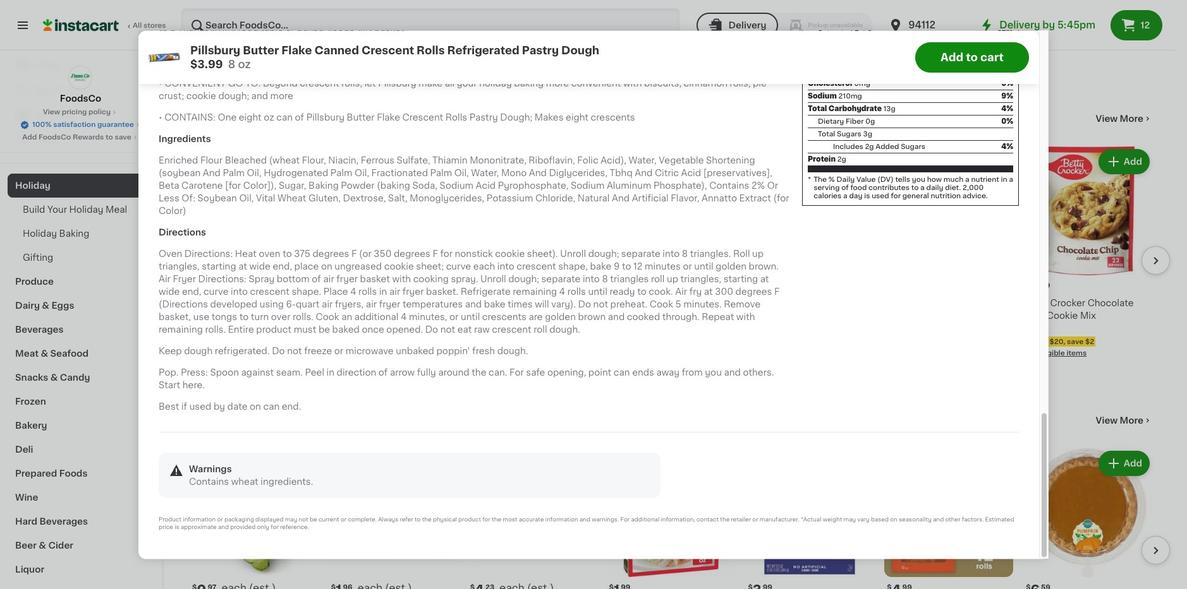 Task type: locate. For each thing, give the bounding box(es) containing it.
opening,
[[547, 369, 586, 377]]

for inside * the % daily value (dv) tells you how much a nutrient in a serving of food contributes to a daily diet. 2,000 calories a day is used for general nutrition advice.
[[891, 193, 901, 200]]

2 spend $20, save $5 see eligible items from the left
[[329, 354, 400, 372]]

1 palm from the left
[[223, 169, 245, 178]]

refrigerated for pillsbury butter flake canned crescent rolls refrigerated pastry dough
[[607, 324, 662, 333]]

1 horizontal spatial rolls
[[567, 288, 586, 297]]

for right warnings.
[[620, 517, 630, 523]]

starting up 300
[[724, 275, 758, 284]]

oz inside betty crocker chocolate chip cookie mix​ 17.5 oz
[[1038, 324, 1046, 330]]

0 horizontal spatial use
[[193, 313, 209, 322]]

rolls inside pillsbury original crescent rolls refrigerated canned pastry dough
[[745, 312, 767, 320]]

fryer up sandwich
[[402, 288, 424, 297]]

product right physical at the left
[[458, 517, 481, 523]]

spinach
[[465, 45, 501, 54]]

foodsco link
[[60, 66, 101, 105]]

palm
[[223, 169, 245, 178], [330, 169, 352, 178], [430, 169, 452, 178]]

against
[[241, 369, 274, 377]]

1 horizontal spatial dough
[[307, 11, 335, 20]]

0% for cholesterol 0mg
[[1001, 80, 1013, 87]]

build
[[23, 205, 45, 214], [190, 414, 226, 427]]

refrigerated for pillsbury butter flake canned crescent rolls refrigerated pastry dough $3.99 8 oz
[[447, 45, 519, 55]]

eggs
[[51, 301, 74, 310]]

with inside • convenient go to: beyond crescent rolls; let pillsbury make all your holiday baking more convenient with biscuits; cinnamon rolls; pie crust; cookie dough; and more
[[623, 79, 642, 88]]

*actual
[[801, 517, 821, 523]]

gift
[[357, 23, 372, 32]]

oil, up powder
[[355, 169, 369, 178]]

12
[[1141, 21, 1150, 30], [633, 262, 642, 271]]

0 vertical spatial crescents
[[591, 113, 635, 122]]

item carousel region
[[190, 142, 1170, 393], [190, 444, 1170, 590]]

wide up (directions
[[159, 288, 180, 297]]

additional up once
[[354, 313, 398, 322]]

cooked
[[627, 313, 660, 322]]

3 $5 from the left
[[529, 354, 538, 361]]

0 vertical spatial triangles,
[[159, 262, 200, 271]]

$ inside the $ 2 69
[[470, 282, 475, 289]]

0 horizontal spatial $2
[[668, 367, 677, 373]]

of inside pop. press: spoon against seam. peel in direction of arrow fully around the can. for safe opening, point can ends away from you and others. start here.
[[379, 369, 388, 377]]

$5 up 'arrow'
[[390, 354, 400, 361]]

convenient
[[164, 79, 226, 88]]

$0.97 each (estimated) element
[[190, 583, 318, 590]]

for
[[891, 193, 901, 200], [440, 250, 453, 259], [482, 517, 490, 523], [271, 525, 279, 530]]

or right table
[[285, 23, 295, 32]]

1 horizontal spatial you
[[912, 177, 925, 184]]

0 horizontal spatial $ 4 99
[[192, 282, 217, 295]]

go
[[228, 79, 243, 88]]

2 item carousel region from the top
[[190, 444, 1170, 590]]

1 horizontal spatial keep
[[281, 11, 305, 20]]

0 vertical spatial baking
[[308, 182, 339, 190]]

0 vertical spatial sugars
[[837, 131, 861, 138]]

add to cart
[[941, 52, 1004, 62]]

may left vary
[[844, 517, 856, 523]]

the left can.
[[472, 369, 486, 377]]

view more
[[1096, 114, 1143, 123], [1096, 416, 1143, 425]]

sodium 210mg
[[808, 93, 862, 100]]

all
[[133, 22, 142, 29]]

food
[[238, 23, 259, 32], [850, 185, 867, 192]]

2 more from the top
[[1120, 416, 1143, 425]]

1 more from the top
[[1120, 114, 1143, 123]]

$5 for whipped
[[529, 354, 538, 361]]

pillsbury inside pillsbury butter flake canned crescent rolls refrigerated pastry dough
[[607, 299, 645, 308]]

product group
[[190, 147, 318, 374], [329, 147, 457, 374], [468, 147, 596, 374], [607, 147, 735, 387], [745, 147, 874, 372], [884, 147, 1013, 374], [1023, 147, 1152, 359], [190, 449, 318, 590], [329, 449, 457, 590], [468, 449, 596, 590], [1023, 449, 1152, 590]]

1 horizontal spatial be
[[318, 326, 330, 334]]

must
[[294, 326, 316, 334]]

butter inside pillsbury butter flake canned crescent rolls refrigerated pastry dough
[[647, 299, 675, 308]]

3 $ from the left
[[470, 282, 475, 289]]

family
[[369, 312, 399, 320]]

spend down 17.5
[[1025, 339, 1048, 346]]

1 vertical spatial cook
[[316, 313, 339, 322]]

None search field
[[181, 8, 680, 43]]

save inside spend $32, save $5 see eligible items
[[511, 354, 528, 361]]

used inside * the % daily value (dv) tells you how much a nutrient in a serving of food contributes to a daily diet. 2,000 calories a day is used for general nutrition advice.
[[872, 193, 889, 200]]

palm up [for
[[223, 169, 245, 178]]

flake for pillsbury butter flake canned crescent rolls refrigerated pastry dough
[[677, 299, 700, 308]]

1 horizontal spatial food
[[850, 185, 867, 192]]

meal up "holiday baking" 'link'
[[106, 205, 127, 214]]

sale
[[213, 112, 244, 125]]

crescents down 'whip'
[[482, 313, 526, 322]]

0 vertical spatial starting
[[202, 262, 236, 271]]

at right fry
[[704, 288, 713, 297]]

2 horizontal spatial with
[[736, 313, 755, 322]]

gifting
[[23, 253, 53, 262]]

0 vertical spatial cookie
[[186, 92, 216, 101]]

1 horizontal spatial rolls;
[[730, 79, 751, 88]]

to left cart
[[966, 52, 978, 62]]

crescent inside • convenient go to: beyond crescent rolls; let pillsbury make all your holiday baking more convenient with biscuits; cinnamon rolls; pie crust; cookie dough; and more
[[300, 79, 339, 88]]

2 original from the left
[[516, 299, 550, 308]]

0% down "9%"
[[1001, 118, 1013, 125]]

0 vertical spatial bake
[[590, 262, 611, 271]]

0 horizontal spatial ready
[[444, 11, 470, 20]]

4%
[[1001, 106, 1013, 113], [1001, 144, 1013, 151]]

foods
[[59, 470, 87, 478]]

3 up betty
[[1031, 282, 1039, 295]]

0 vertical spatial build your holiday meal
[[23, 205, 127, 214]]

build down best if used by date on can end.
[[190, 414, 226, 427]]

1 horizontal spatial chocolate
[[1088, 299, 1134, 308]]

for inside pop. press: spoon against seam. peel in direction of arrow fully around the can. for safe opening, point can ends away from you and others. start here.
[[509, 369, 524, 377]]

oreo
[[329, 299, 351, 308]]

you inside pop. press: spoon against seam. peel in direction of arrow fully around the can. for safe opening, point can ends away from you and others. start here.
[[705, 369, 722, 377]]

$20, for betty crocker chocolate chip cookie mix​
[[1050, 339, 1065, 346]]

shape,
[[558, 262, 588, 271]]

or
[[767, 182, 778, 190]]

2,000
[[963, 185, 984, 192]]

1 spend $20, save $5 see eligible items from the left
[[190, 354, 261, 372]]

freeze
[[304, 347, 332, 356]]

meat & seafood link
[[8, 342, 154, 366]]

1 horizontal spatial air
[[675, 288, 687, 297]]

your
[[457, 79, 477, 88]]

original inside ritz original flavor crackers, 1 box 14 oz
[[209, 299, 243, 308]]

• up crust;
[[159, 79, 162, 88]]

eligible for pillsbury butter flake canned crescent rolls refrigerated pastry dough
[[622, 378, 648, 385]]

items for ritz original flavor crackers, 1 box
[[233, 365, 253, 372]]

and inside pop. press: spoon against seam. peel in direction of arrow fully around the can. for safe opening, point can ends away from you and others. start here.
[[724, 369, 741, 377]]

1 $5 from the left
[[251, 354, 261, 361]]

be inside oven directions: heat oven to 375 degrees f (or 350 degrees f for nonstick cookie sheet). unroll dough; separate into 8 triangles. roll up triangles, starting at wide end, place on ungreased cookie sheet; curve each into crescent shape, bake 9 to 12 minutes or until golden brown. air fryer directions: spray bottom of air fryer basket with cooking spray. unroll dough; separate into 8 triangles roll up triangles, starting at wide end, curve into crescent shape. place 4 rolls in air fryer basket. refrigerate remaining 4 rolls until ready to cook. air fry at 300 degrees f (directions developed using 6-quart air fryers, air fryer temperatures and bake times will vary). do not preheat. cook 5 minutes. remove basket, use tongs to turn over rolls. cook an additional 4 minutes, or until crescents are golden brown and cooked through. repeat with remaining rolls. entire product must be baked once opened. do not eat raw crescent roll dough.
[[318, 326, 330, 334]]

serving
[[814, 185, 840, 192]]

0 vertical spatial candy
[[591, 45, 620, 54]]

0 horizontal spatial dough
[[561, 45, 599, 55]]

0 vertical spatial item carousel region
[[190, 142, 1170, 393]]

rolls. down tongs
[[205, 326, 226, 334]]

contains inside enriched flour bleached (wheat flour, niacin, ferrous sulfate, thiamin mononitrate, riboflavin, folic acid), water, vegetable shortening (soybean and palm oil, hydrogenated palm oil, fractionated palm oil, water, mono and diglycerides, tbhq and citric acid [preservatives], beta carotene [for color]), sugar, baking powder (baking soda, sodium acid pyrophosphate, sodium aluminum phosphate), contains 2% or less of: soybean oil, vital wheat gluten, dextrose, salt, monoglycerides, potassium chloride, natural and artificial flavor, annatto extract (for color)
[[709, 182, 749, 190]]

or
[[285, 23, 295, 32], [648, 45, 657, 54], [683, 262, 692, 271], [449, 313, 458, 322], [334, 347, 343, 356], [217, 517, 223, 523], [341, 517, 346, 523], [752, 517, 758, 523]]

2 vertical spatial 2g
[[837, 156, 846, 163]]

build up holiday baking
[[23, 205, 45, 214]]

1 horizontal spatial eight
[[566, 113, 588, 122]]

0 horizontal spatial meal
[[106, 205, 127, 214]]

in down once
[[363, 336, 369, 343]]

$2 down mix​
[[1085, 339, 1094, 346]]

item carousel region for build your holiday meal
[[190, 444, 1170, 590]]

2 chocolate from the left
[[1088, 299, 1134, 308]]

to inside button
[[966, 52, 978, 62]]

make inside • recipe ingredient: pillsbury recipes make party favorites like our spinach artichoke crescent candy cane or pull apart crescent christmas tree as easy as fill; roll; bake
[[337, 45, 361, 54]]

repeat
[[702, 313, 734, 322]]

to inside * the % daily value (dv) tells you how much a nutrient in a serving of food contributes to a daily diet. 2,000 calories a day is used for general nutrition advice.
[[911, 185, 919, 192]]

keep up table
[[281, 11, 305, 20]]

3 palm from the left
[[430, 169, 452, 178]]

as down ingredient: at top
[[228, 58, 238, 66]]

build your holiday meal down the end.
[[190, 414, 355, 427]]

items inside spend $32, save $5 see eligible items
[[511, 365, 531, 372]]

1 horizontal spatial cookie
[[384, 262, 414, 271]]

eligible inside the see eligible items button
[[761, 363, 787, 370]]

refrigerated inside pillsbury butter flake canned crescent rolls refrigerated pastry dough
[[607, 324, 662, 333]]

1 vertical spatial 0%
[[1001, 118, 1013, 125]]

2 0% from the top
[[1001, 118, 1013, 125]]

4 $ from the left
[[609, 282, 614, 289]]

flake inside pillsbury butter flake canned crescent rolls refrigerated pastry dough $3.99 8 oz
[[281, 45, 312, 55]]

up down minutes
[[667, 275, 678, 284]]

more for on sale now
[[1120, 114, 1143, 123]]

holiday down the end.
[[264, 414, 318, 427]]

ritz
[[190, 299, 207, 308]]

beverages link
[[8, 318, 154, 342]]

not inside product information or packaging displayed may not be current or complete. always refer to the physical product for the most accurate information and warnings. for additional information, contact the retailer or manufacturer. *actual weight may vary based on seasonality and other factors. estimated price is approximate and provided only for reference.
[[299, 517, 308, 523]]

view more link for on sale now
[[1096, 113, 1152, 125]]

rolls inside pillsbury butter flake canned crescent rolls refrigerated pastry dough
[[687, 312, 709, 320]]

rolls; left pie
[[730, 79, 751, 88]]

press:
[[181, 369, 208, 377]]

our
[[448, 45, 462, 54]]

spend down many
[[330, 354, 353, 361]]

& for dairy
[[42, 301, 49, 310]]

2g for protein
[[837, 156, 846, 163]]

0 horizontal spatial bake
[[484, 300, 505, 309]]

flake
[[281, 45, 312, 55], [377, 113, 400, 122], [677, 299, 700, 308]]

flake for pillsbury butter flake canned crescent rolls refrigerated pastry dough $3.99 8 oz
[[281, 45, 312, 55]]

build your holiday meal link for view more link for build your holiday meal
[[190, 413, 355, 428]]

delivery for delivery
[[728, 21, 766, 30]]

pillsbury inside pillsbury butter flake canned crescent rolls refrigerated pastry dough $3.99 8 oz
[[190, 45, 240, 55]]

original inside pillsbury original crescent rolls refrigerated canned pastry dough
[[786, 299, 820, 308]]

$4.23 each (estimated) element
[[468, 583, 596, 590]]

spend $20, save $2 see eligible items for 69
[[1023, 339, 1094, 357]]

• inside • recipe ingredient: pillsbury recipes make party favorites like our spinach artichoke crescent candy cane or pull apart crescent christmas tree as easy as fill; roll; bake
[[159, 45, 162, 54]]

refrigerated down • crescents in minutes: keep dough refrigerated until you're ready to use it; then just unroll; shape and bake; add comforting crescent rolls to a thanksgiving food table or baked goods gift basket
[[447, 45, 519, 55]]

and left the other
[[933, 517, 944, 523]]

a right nutrient
[[1009, 177, 1013, 184]]

6-
[[286, 300, 296, 309]]

item carousel region containing add
[[190, 444, 1170, 590]]

flake down fry
[[677, 299, 700, 308]]

delivery for delivery by 5:45pm
[[999, 20, 1040, 30]]

can left ends
[[614, 369, 630, 377]]

of right now
[[295, 113, 304, 122]]

snacks
[[15, 374, 48, 382]]

spend $20, save $5 see eligible items down entire on the bottom
[[190, 354, 261, 372]]

holiday inside 'link'
[[23, 229, 57, 238]]

add button for pillsbury original crescent rolls refrigerated canned pastry dough
[[822, 150, 871, 173]]

1 horizontal spatial cook
[[650, 300, 673, 309]]

dough; up 9
[[588, 250, 619, 259]]

end, up the bottom
[[273, 262, 292, 271]]

in up family
[[379, 288, 387, 297]]

3 original from the left
[[786, 299, 820, 308]]

rolls inside pillsbury butter flake canned crescent rolls refrigerated pastry dough $3.99 8 oz
[[417, 45, 445, 55]]

add inside • crescents in minutes: keep dough refrigerated until you're ready to use it; then just unroll; shape and bake; add comforting crescent rolls to a thanksgiving food table or baked goods gift basket
[[657, 11, 675, 20]]

see for pillsbury butter flake canned crescent rolls refrigerated pastry dough
[[607, 378, 620, 385]]

triangles, up fry
[[680, 275, 721, 284]]

1 horizontal spatial candy
[[591, 45, 620, 54]]

1 0% from the top
[[1001, 80, 1013, 87]]

spend for cool whip original whipped topping
[[469, 354, 492, 361]]

will
[[535, 300, 549, 309]]

pillsbury butter flake canned crescent rolls refrigerated pastry dough
[[607, 299, 725, 333]]

• for • crescents in minutes: keep dough refrigerated until you're ready to use it; then just unroll; shape and bake; add comforting crescent rolls to a thanksgiving food table or baked goods gift basket
[[159, 11, 162, 20]]

0 horizontal spatial refrigerated
[[447, 45, 519, 55]]

& inside "link"
[[41, 350, 48, 358]]

bake up topping
[[484, 300, 505, 309]]

your
[[47, 205, 67, 214], [229, 414, 261, 427]]

99 for original
[[207, 282, 217, 289]]

pillsbury inside • convenient go to: beyond crescent rolls; let pillsbury make all your holiday baking more convenient with biscuits; cinnamon rolls; pie crust; cookie dough; and more
[[378, 79, 416, 88]]

save for betty crocker chocolate chip cookie mix​
[[1067, 339, 1084, 346]]

0 horizontal spatial flake
[[281, 45, 312, 55]]

dough down repeat
[[695, 324, 725, 333]]

triangles,
[[159, 262, 200, 271], [680, 275, 721, 284]]

date
[[227, 403, 247, 412]]

eligible for cool whip original whipped topping
[[483, 365, 509, 372]]

foodsco logo image
[[69, 66, 93, 90]]

build your holiday meal link for "holiday baking" 'link'
[[8, 198, 154, 222]]

2 horizontal spatial butter
[[647, 299, 675, 308]]

sodium
[[808, 93, 837, 100], [440, 182, 473, 190], [571, 182, 604, 190]]

or inside • crescents in minutes: keep dough refrigerated until you're ready to use it; then just unroll; shape and bake; add comforting crescent rolls to a thanksgiving food table or baked goods gift basket
[[285, 23, 295, 32]]

chocolate up family
[[353, 299, 399, 308]]

separate
[[621, 250, 660, 259], [541, 275, 580, 284]]

in inside * the % daily value (dv) tells you how much a nutrient in a serving of food contributes to a daily diet. 2,000 calories a day is used for general nutrition advice.
[[1001, 177, 1007, 184]]

1 3 from the left
[[614, 282, 622, 295]]

service type group
[[697, 13, 873, 38]]

degrees up 'place'
[[313, 250, 349, 259]]

oz inside oreo chocolate sandwich cookies, family size 18 oz many in stock
[[338, 324, 346, 330]]

crescent down sheet).
[[517, 262, 556, 271]]

spoon
[[210, 369, 239, 377]]

place
[[323, 288, 348, 297]]

sugars right added
[[901, 144, 925, 151]]

crescents
[[164, 11, 221, 20]]

1 item carousel region from the top
[[190, 142, 1170, 393]]

baking
[[308, 182, 339, 190], [59, 229, 89, 238]]

$ for cool
[[470, 282, 475, 289]]

on inside oven directions: heat oven to 375 degrees f (or 350 degrees f for nonstick cookie sheet). unroll dough; separate into 8 triangles. roll up triangles, starting at wide end, place on ungreased cookie sheet; curve each into crescent shape, bake 9 to 12 minutes or until golden brown. air fryer directions: spray bottom of air fryer basket with cooking spray. unroll dough; separate into 8 triangles roll up triangles, starting at wide end, curve into crescent shape. place 4 rolls in air fryer basket. refrigerate remaining 4 rolls until ready to cook. air fry at 300 degrees f (directions developed using 6-quart air fryers, air fryer temperatures and bake times will vary). do not preheat. cook 5 minutes. remove basket, use tongs to turn over rolls. cook an additional 4 minutes, or until crescents are golden brown and cooked through. repeat with remaining rolls. entire product must be baked once opened. do not eat raw crescent roll dough.
[[321, 262, 332, 271]]

item carousel region containing 4
[[190, 142, 1170, 393]]

2 eight from the left
[[566, 113, 588, 122]]

4
[[197, 282, 206, 295], [336, 282, 345, 295], [350, 288, 356, 297], [559, 288, 565, 297], [401, 313, 407, 322]]

0 vertical spatial is
[[864, 193, 870, 200]]

1 99 from the left
[[207, 282, 217, 289]]

1 chocolate from the left
[[353, 299, 399, 308]]

dough; inside • convenient go to: beyond crescent rolls; let pillsbury make all your holiday baking more convenient with biscuits; cinnamon rolls; pie crust; cookie dough; and more
[[218, 92, 249, 101]]

see for cool whip original whipped topping
[[468, 365, 481, 372]]

2
[[475, 282, 483, 295]]

tongs
[[212, 313, 237, 322]]

2 $5 from the left
[[390, 354, 400, 361]]

holiday link
[[8, 174, 154, 198]]

spend $20, save $2 see eligible items for 3
[[607, 367, 677, 385]]

1 69 from the left
[[485, 282, 494, 289]]

• for • recipe ingredient: pillsbury recipes make party favorites like our spinach artichoke crescent candy cane or pull apart crescent christmas tree as easy as fill; roll; bake
[[159, 45, 162, 54]]

item carousel region for on sale now
[[190, 142, 1170, 393]]

pricing
[[62, 109, 87, 116]]

5 $ from the left
[[748, 282, 753, 289]]

ferrous
[[361, 156, 394, 165]]

3 99 from the left
[[624, 282, 633, 289]]

golden down vary).
[[545, 313, 576, 322]]

eligible down cookie
[[1039, 350, 1065, 357]]

items right the "others."
[[789, 363, 809, 370]]

instacart logo image
[[43, 18, 119, 33]]

0 vertical spatial for
[[509, 369, 524, 377]]

save inside add foodsco rewards to save link
[[115, 134, 131, 141]]

price
[[159, 525, 173, 530]]

contains inside warnings contains wheat ingredients.
[[189, 478, 229, 487]]

unroll up shape,
[[560, 250, 586, 259]]

& right meat
[[41, 350, 48, 358]]

1 vertical spatial flake
[[377, 113, 400, 122]]

1 horizontal spatial with
[[623, 79, 642, 88]]

0 vertical spatial keep
[[281, 11, 305, 20]]

pillsbury inside • recipe ingredient: pillsbury recipes make party favorites like our spinach artichoke crescent candy cane or pull apart crescent christmas tree as easy as fill; roll; bake
[[262, 45, 300, 54]]

box
[[196, 312, 213, 320]]

your down date
[[229, 414, 261, 427]]

accurate
[[519, 517, 544, 523]]

0 horizontal spatial crescents
[[482, 313, 526, 322]]

of down daily
[[841, 185, 849, 192]]

0 vertical spatial beverages
[[15, 326, 64, 334]]

canned down preheat.
[[607, 312, 641, 320]]

1 vertical spatial for
[[620, 517, 630, 523]]

$5 inside spend $32, save $5 see eligible items
[[529, 354, 538, 361]]

69 inside "3 69"
[[1041, 282, 1050, 289]]

2 $ 4 99 from the left
[[331, 282, 356, 295]]

• inside • convenient go to: beyond crescent rolls; let pillsbury make all your holiday baking more convenient with biscuits; cinnamon rolls; pie crust; cookie dough; and more
[[159, 79, 162, 88]]

beverages down dairy & eggs
[[15, 326, 64, 334]]

holiday baking link
[[8, 222, 154, 246]]

spend $32, save $5 see eligible items
[[468, 354, 538, 372]]

pastry down through. at the bottom of the page
[[665, 324, 693, 333]]

soda,
[[412, 182, 437, 190]]

dough inside • crescents in minutes: keep dough refrigerated until you're ready to use it; then just unroll; shape and bake; add comforting crescent rolls to a thanksgiving food table or baked goods gift basket
[[307, 11, 335, 20]]

1 $ 4 99 from the left
[[192, 282, 217, 295]]

shop
[[35, 61, 59, 70]]

0 horizontal spatial dough;
[[218, 92, 249, 101]]

be
[[318, 326, 330, 334], [310, 517, 317, 523]]

into down shape,
[[583, 275, 600, 284]]

oz down topping
[[474, 324, 482, 330]]

directions: down "directions"
[[184, 250, 233, 259]]

0 vertical spatial $2
[[1085, 339, 1094, 346]]

crescents down convenient
[[591, 113, 635, 122]]

1 horizontal spatial separate
[[621, 250, 660, 259]]

2 69 from the left
[[1041, 282, 1050, 289]]

1 vertical spatial contains
[[189, 478, 229, 487]]

for left 'most'
[[482, 517, 490, 523]]

pillsbury inside pillsbury original crescent rolls refrigerated canned pastry dough
[[745, 299, 784, 308]]

0 horizontal spatial is
[[175, 525, 179, 530]]

canned for pillsbury butter flake canned crescent rolls refrigerated pastry dough $3.99 8 oz
[[314, 45, 359, 55]]

1 vertical spatial dough;
[[588, 250, 619, 259]]

sodium up the monoglycerides,
[[440, 182, 473, 190]]

2 information from the left
[[545, 517, 578, 523]]

be inside product information or packaging displayed may not be current or complete. always refer to the physical product for the most accurate information and warnings. for additional information, contact the retailer or manufacturer. *actual weight may vary based on seasonality and other factors. estimated price is approximate and provided only for reference.
[[310, 517, 317, 523]]

2 99 from the left
[[346, 282, 356, 289]]

1 horizontal spatial 3
[[1031, 282, 1039, 295]]

1 view more from the top
[[1096, 114, 1143, 123]]

0 vertical spatial baked
[[297, 23, 324, 32]]

1 vertical spatial build your holiday meal link
[[190, 413, 355, 428]]

convenient
[[571, 79, 621, 88]]

in inside oreo chocolate sandwich cookies, family size 18 oz many in stock
[[363, 336, 369, 343]]

rolls inside • crescents in minutes: keep dough refrigerated until you're ready to use it; then just unroll; shape and bake; add comforting crescent rolls to a thanksgiving food table or baked goods gift basket
[[771, 11, 789, 20]]

0 vertical spatial more
[[1120, 114, 1143, 123]]

items down betty crocker chocolate chip cookie mix​ 17.5 oz
[[1067, 350, 1087, 357]]

ready
[[444, 11, 470, 20], [610, 288, 635, 297]]

all
[[445, 79, 455, 88]]

1 vertical spatial 4%
[[1001, 144, 1013, 151]]

use right 1
[[193, 313, 209, 322]]

golden down roll
[[716, 262, 746, 271]]

4 • from the top
[[159, 113, 162, 122]]

add inside button
[[941, 52, 963, 62]]

1 vertical spatial acid
[[476, 182, 496, 190]]

eligible inside spend $32, save $5 see eligible items
[[483, 365, 509, 372]]

pull
[[660, 45, 676, 54]]

$5 up safe
[[529, 354, 538, 361]]

1 vertical spatial do
[[425, 326, 438, 334]]

flake up ferrous
[[377, 113, 400, 122]]

1 • from the top
[[159, 11, 162, 20]]

0 horizontal spatial 99
[[207, 282, 217, 289]]

chocolate up mix​
[[1088, 299, 1134, 308]]

0 horizontal spatial golden
[[545, 313, 576, 322]]

canned inside pillsbury butter flake canned crescent rolls refrigerated pastry dough $3.99 8 oz
[[314, 45, 359, 55]]

crescent inside pillsbury butter flake canned crescent rolls refrigerated pastry dough
[[644, 312, 685, 320]]

2 $ from the left
[[331, 282, 336, 289]]

ready up preheat.
[[610, 288, 635, 297]]

dough. down vary).
[[549, 326, 580, 334]]

0 horizontal spatial as
[[228, 58, 238, 66]]

dough
[[307, 11, 335, 20], [184, 347, 213, 356]]

spend $20, save $5 see eligible items for family
[[329, 354, 400, 372]]

foodsco
[[60, 94, 101, 103], [39, 134, 71, 141]]

• inside • crescents in minutes: keep dough refrigerated until you're ready to use it; then just unroll; shape and bake; add comforting crescent rolls to a thanksgiving food table or baked goods gift basket
[[159, 11, 162, 20]]

0% for dietary fiber 0g
[[1001, 118, 1013, 125]]

0 vertical spatial spend $20, save $2 see eligible items
[[1023, 339, 1094, 357]]

2 view more from the top
[[1096, 416, 1143, 425]]

$ for ritz
[[192, 282, 197, 289]]

0 vertical spatial your
[[47, 205, 67, 214]]

1 horizontal spatial on
[[321, 262, 332, 271]]

dough
[[561, 45, 599, 55], [695, 324, 725, 333], [776, 324, 806, 333]]

0 vertical spatial air
[[159, 275, 171, 284]]

thiamin
[[432, 156, 467, 165]]

3 • from the top
[[159, 79, 162, 88]]

0 vertical spatial fryer
[[336, 275, 358, 284]]

spend for oreo chocolate sandwich cookies, family size
[[330, 354, 353, 361]]

1 vertical spatial golden
[[545, 313, 576, 322]]

0 vertical spatial cook
[[650, 300, 673, 309]]

pastry inside pillsbury original crescent rolls refrigerated canned pastry dough
[[745, 324, 774, 333]]

be left current at the bottom
[[310, 517, 317, 523]]

$
[[192, 282, 197, 289], [331, 282, 336, 289], [470, 282, 475, 289], [609, 282, 614, 289], [748, 282, 753, 289]]

1 horizontal spatial your
[[229, 414, 261, 427]]

make inside • convenient go to: beyond crescent rolls; let pillsbury make all your holiday baking more convenient with biscuits; cinnamon rolls; pie crust; cookie dough; and more
[[418, 79, 443, 88]]

1 vertical spatial wide
[[159, 288, 180, 297]]

& right beer
[[39, 542, 46, 551]]

0 horizontal spatial food
[[238, 23, 259, 32]]

0 horizontal spatial make
[[337, 45, 361, 54]]

meal down direction
[[321, 414, 355, 427]]

view for build your holiday meal
[[1096, 416, 1118, 425]]

estimated
[[985, 517, 1014, 523]]

0 vertical spatial make
[[337, 45, 361, 54]]

4 up ritz
[[197, 282, 206, 295]]

liquor link
[[8, 558, 154, 582]]

view for on sale now
[[1096, 114, 1118, 123]]

1 vertical spatial rolls.
[[205, 326, 226, 334]]

2 view more link from the top
[[1096, 415, 1152, 427]]

1 horizontal spatial as
[[264, 58, 274, 66]]

0 horizontal spatial sodium
[[440, 182, 473, 190]]

on sale now link
[[190, 111, 278, 126]]

all stores link
[[43, 8, 167, 43]]

1 4% from the top
[[1001, 106, 1013, 113]]

0 horizontal spatial canned
[[314, 45, 359, 55]]

1 $ from the left
[[192, 282, 197, 289]]

of left 'arrow'
[[379, 369, 388, 377]]

12 inside oven directions: heat oven to 375 degrees f (or 350 degrees f for nonstick cookie sheet). unroll dough; separate into 8 triangles. roll up triangles, starting at wide end, place on ungreased cookie sheet; curve each into crescent shape, bake 9 to 12 minutes or until golden brown. air fryer directions: spray bottom of air fryer basket with cooking spray. unroll dough; separate into 8 triangles roll up triangles, starting at wide end, curve into crescent shape. place 4 rolls in air fryer basket. refrigerate remaining 4 rolls until ready to cook. air fry at 300 degrees f (directions developed using 6-quart air fryers, air fryer temperatures and bake times will vary). do not preheat. cook 5 minutes. remove basket, use tongs to turn over rolls. cook an additional 4 minutes, or until crescents are golden brown and cooked through. repeat with remaining rolls. entire product must be baked once opened. do not eat raw crescent roll dough.
[[633, 262, 642, 271]]

0 vertical spatial basket
[[374, 23, 404, 32]]

reference.
[[280, 525, 309, 530]]

you left "how"
[[912, 177, 925, 184]]

oil,
[[247, 169, 261, 178], [355, 169, 369, 178], [454, 169, 469, 178], [239, 194, 254, 203]]

2 vertical spatial can
[[263, 403, 280, 412]]

add button for pillsbury butter flake canned crescent rolls refrigerated pastry dough
[[683, 150, 732, 173]]

palm down thiamin
[[430, 169, 452, 178]]

crackers,
[[275, 299, 317, 308]]

0 vertical spatial acid
[[681, 169, 701, 178]]

additional left information,
[[631, 517, 659, 523]]

2g right fat
[[867, 30, 876, 37]]

snacks & candy
[[15, 374, 90, 382]]

original for ritz
[[209, 299, 243, 308]]

end,
[[273, 262, 292, 271], [182, 288, 201, 297]]

around
[[438, 369, 469, 377]]

canned inside pillsbury butter flake canned crescent rolls refrigerated pastry dough
[[607, 312, 641, 320]]

1 vertical spatial curve
[[204, 288, 229, 297]]

2 4% from the top
[[1001, 144, 1013, 151]]

12 inside button
[[1141, 21, 1150, 30]]

here.
[[183, 381, 205, 390]]

1 horizontal spatial dough;
[[508, 275, 539, 284]]

see for betty crocker chocolate chip cookie mix​
[[1023, 350, 1037, 357]]

spend $20, save $2 see eligible items left from
[[607, 367, 677, 385]]

1 horizontal spatial additional
[[631, 517, 659, 523]]

original inside cool whip original whipped topping 8 oz
[[516, 299, 550, 308]]

is right day
[[864, 193, 870, 200]]

curve
[[446, 262, 471, 271], [204, 288, 229, 297]]

factors.
[[962, 517, 984, 523]]

produce link
[[8, 270, 154, 294]]

and left the "others."
[[724, 369, 741, 377]]

0 horizontal spatial spend $20, save $2 see eligible items
[[607, 367, 677, 385]]

times
[[508, 300, 533, 309]]

canned for pillsbury butter flake canned crescent rolls refrigerated pastry dough
[[607, 312, 641, 320]]

1 vertical spatial baked
[[332, 326, 360, 334]]

deli link
[[8, 438, 154, 462]]

0 vertical spatial total
[[808, 106, 827, 113]]

1 view more link from the top
[[1096, 113, 1152, 125]]

ready inside oven directions: heat oven to 375 degrees f (or 350 degrees f for nonstick cookie sheet). unroll dough; separate into 8 triangles. roll up triangles, starting at wide end, place on ungreased cookie sheet; curve each into crescent shape, bake 9 to 12 minutes or until golden brown. air fryer directions: spray bottom of air fryer basket with cooking spray. unroll dough; separate into 8 triangles roll up triangles, starting at wide end, curve into crescent shape. place 4 rolls in air fryer basket. refrigerate remaining 4 rolls until ready to cook. air fry at 300 degrees f (directions developed using 6-quart air fryers, air fryer temperatures and bake times will vary). do not preheat. cook 5 minutes. remove basket, use tongs to turn over rolls. cook an additional 4 minutes, or until crescents are golden brown and cooked through. repeat with remaining rolls. entire product must be baked once opened. do not eat raw crescent roll dough.
[[610, 288, 635, 297]]

dough;
[[218, 92, 249, 101], [588, 250, 619, 259], [508, 275, 539, 284]]

dough for pillsbury butter flake canned crescent rolls refrigerated pastry dough
[[695, 324, 725, 333]]

with down remove
[[736, 313, 755, 322]]

1 original from the left
[[209, 299, 243, 308]]

crescents inside oven directions: heat oven to 375 degrees f (or 350 degrees f for nonstick cookie sheet). unroll dough; separate into 8 triangles. roll up triangles, starting at wide end, place on ungreased cookie sheet; curve each into crescent shape, bake 9 to 12 minutes or until golden brown. air fryer directions: spray bottom of air fryer basket with cooking spray. unroll dough; separate into 8 triangles roll up triangles, starting at wide end, curve into crescent shape. place 4 rolls in air fryer basket. refrigerate remaining 4 rolls until ready to cook. air fry at 300 degrees f (directions developed using 6-quart air fryers, air fryer temperatures and bake times will vary). do not preheat. cook 5 minutes. remove basket, use tongs to turn over rolls. cook an additional 4 minutes, or until crescents are golden brown and cooked through. repeat with remaining rolls. entire product must be baked once opened. do not eat raw crescent roll dough.
[[482, 313, 526, 322]]

0 vertical spatial golden
[[716, 262, 746, 271]]

eligible down ends
[[622, 378, 648, 385]]

contains down [preservatives],
[[709, 182, 749, 190]]

f right 59
[[774, 288, 780, 297]]

2 • from the top
[[159, 45, 162, 54]]

baking up gifting link
[[59, 229, 89, 238]]

arrow
[[390, 369, 415, 377]]

keep inside • crescents in minutes: keep dough refrigerated until you're ready to use it; then just unroll; shape and bake; add comforting crescent rolls to a thanksgiving food table or baked goods gift basket
[[281, 11, 305, 20]]

0 horizontal spatial fryer
[[336, 275, 358, 284]]

0 vertical spatial on
[[321, 262, 332, 271]]

flavor,
[[671, 194, 699, 203]]

1 horizontal spatial delivery
[[999, 20, 1040, 30]]

refrigerated down "cooked" on the right
[[607, 324, 662, 333]]



Task type: describe. For each thing, give the bounding box(es) containing it.
opened.
[[386, 326, 423, 334]]

• for • contains: one eight oz can of pillsbury butter flake crescent rolls pastry dough; makes eight crescents
[[159, 113, 162, 122]]

basket inside oven directions: heat oven to 375 degrees f (or 350 degrees f for nonstick cookie sheet). unroll dough; separate into 8 triangles. roll up triangles, starting at wide end, place on ungreased cookie sheet; curve each into crescent shape, bake 9 to 12 minutes or until golden brown. air fryer directions: spray bottom of air fryer basket with cooking spray. unroll dough; separate into 8 triangles roll up triangles, starting at wide end, curve into crescent shape. place 4 rolls in air fryer basket. refrigerate remaining 4 rolls until ready to cook. air fry at 300 degrees f (directions developed using 6-quart air fryers, air fryer temperatures and bake times will vary). do not preheat. cook 5 minutes. remove basket, use tongs to turn over rolls. cook an additional 4 minutes, or until crescents are golden brown and cooked through. repeat with remaining rolls. entire product must be baked once opened. do not eat raw crescent roll dough.
[[360, 275, 390, 284]]

baked inside • crescents in minutes: keep dough refrigerated until you're ready to use it; then just unroll; shape and bake; add comforting crescent rolls to a thanksgiving food table or baked goods gift basket
[[297, 23, 324, 32]]

300
[[715, 288, 733, 297]]

1 vertical spatial beverages
[[40, 518, 88, 527]]

add button for betty crocker chocolate chip cookie mix​
[[1100, 150, 1148, 173]]

1 vertical spatial butter
[[347, 113, 375, 122]]

save for pillsbury butter flake canned crescent rolls refrigerated pastry dough
[[650, 367, 667, 373]]

add button for oreo chocolate sandwich cookies, family size
[[405, 150, 454, 173]]

or down many
[[334, 347, 343, 356]]

cookies,
[[329, 312, 367, 320]]

eligible for betty crocker chocolate chip cookie mix​
[[1039, 350, 1065, 357]]

or right minutes
[[683, 262, 692, 271]]

pillsbury up the flour, in the top left of the page
[[306, 113, 344, 122]]

into right each
[[497, 262, 514, 271]]

additional inside product information or packaging displayed may not be current or complete. always refer to the physical product for the most accurate information and warnings. for additional information, contact the retailer or manufacturer. *actual weight may vary based on seasonality and other factors. estimated price is approximate and provided only for reference.
[[631, 517, 659, 523]]

0 horizontal spatial used
[[189, 403, 211, 412]]

1 horizontal spatial water,
[[629, 156, 657, 165]]

2 horizontal spatial dough;
[[588, 250, 619, 259]]

product inside product information or packaging displayed may not be current or complete. always refer to the physical product for the most accurate information and warnings. for additional information, contact the retailer or manufacturer. *actual weight may vary based on seasonality and other factors. estimated price is approximate and provided only for reference.
[[458, 517, 481, 523]]

food inside • crescents in minutes: keep dough refrigerated until you're ready to use it; then just unroll; shape and bake; add comforting crescent rolls to a thanksgiving food table or baked goods gift basket
[[238, 23, 259, 32]]

add button for ritz original flavor crackers, 1 box
[[266, 150, 315, 173]]

view more for on sale now
[[1096, 114, 1143, 123]]

until down triangles.
[[694, 262, 713, 271]]

1 vertical spatial dough
[[184, 347, 213, 356]]

on sale now
[[190, 112, 278, 125]]

1 vertical spatial build your holiday meal
[[190, 414, 355, 427]]

to left it;
[[472, 11, 481, 20]]

and up aluminum at the right
[[635, 169, 653, 178]]

oil, down thiamin
[[454, 169, 469, 178]]

see inside button
[[745, 363, 759, 370]]

butter for pillsbury butter flake canned crescent rolls refrigerated pastry dough $3.99 8 oz
[[243, 45, 279, 55]]

phosphate),
[[653, 182, 707, 190]]

using
[[260, 300, 284, 309]]

holiday down the lists on the left of page
[[15, 181, 50, 190]]

spend for ritz original flavor crackers, 1 box
[[191, 354, 214, 361]]

$1.96 each (estimated) element
[[329, 583, 457, 590]]

to down guarantee
[[106, 134, 113, 141]]

basket inside • crescents in minutes: keep dough refrigerated until you're ready to use it; then just unroll; shape and bake; add comforting crescent rolls to a thanksgiving food table or baked goods gift basket
[[374, 23, 404, 32]]

safe
[[526, 369, 545, 377]]

2 3 from the left
[[1031, 282, 1039, 295]]

or right current at the bottom
[[341, 517, 346, 523]]

candy inside • recipe ingredient: pillsbury recipes make party favorites like our spinach artichoke crescent candy cane or pull apart crescent christmas tree as easy as fill; roll; bake
[[591, 45, 620, 54]]

2 may from the left
[[844, 517, 856, 523]]

complete.
[[348, 517, 377, 523]]

nonstick
[[455, 250, 493, 259]]

to right 9
[[622, 262, 631, 271]]

on inside product information or packaging displayed may not be current or complete. always refer to the physical product for the most accurate information and warnings. for additional information, contact the retailer or manufacturer. *actual weight may vary based on seasonality and other factors. estimated price is approximate and provided only for reference.
[[890, 517, 897, 523]]

refrigerated inside pillsbury original crescent rolls refrigerated canned pastry dough
[[769, 312, 825, 320]]

• for • convenient go to: beyond crescent rolls; let pillsbury make all your holiday baking more convenient with biscuits; cinnamon rolls; pie crust; cookie dough; and more
[[159, 79, 162, 88]]

color]),
[[243, 182, 276, 190]]

mononitrate,
[[470, 156, 526, 165]]

minutes,
[[409, 313, 447, 322]]

dough for pillsbury butter flake canned crescent rolls refrigerated pastry dough $3.99 8 oz
[[561, 45, 599, 55]]

to down triangles
[[637, 288, 646, 297]]

spend for betty crocker chocolate chip cookie mix​
[[1025, 339, 1048, 346]]

food inside * the % daily value (dv) tells you how much a nutrient in a serving of food contributes to a daily diet. 2,000 calories a day is used for general nutrition advice.
[[850, 185, 867, 192]]

seasonality
[[899, 517, 932, 523]]

0 horizontal spatial more
[[270, 92, 293, 101]]

see for ritz original flavor crackers, 1 box
[[190, 365, 203, 372]]

save for ritz original flavor crackers, 1 box
[[233, 354, 250, 361]]

snacks & candy link
[[8, 366, 154, 390]]

8 left triangles.
[[682, 250, 688, 259]]

0 horizontal spatial triangles,
[[159, 262, 200, 271]]

for inside oven directions: heat oven to 375 degrees f (or 350 degrees f for nonstick cookie sheet). unroll dough; separate into 8 triangles. roll up triangles, starting at wide end, place on ungreased cookie sheet; curve each into crescent shape, bake 9 to 12 minutes or until golden brown. air fryer directions: spray bottom of air fryer basket with cooking spray. unroll dough; separate into 8 triangles roll up triangles, starting at wide end, curve into crescent shape. place 4 rolls in air fryer basket. refrigerate remaining 4 rolls until ready to cook. air fry at 300 degrees f (directions developed using 6-quart air fryers, air fryer temperatures and bake times will vary). do not preheat. cook 5 minutes. remove basket, use tongs to turn over rolls. cook an additional 4 minutes, or until crescents are golden brown and cooked through. repeat with remaining rolls. entire product must be baked once opened. do not eat raw crescent roll dough.
[[440, 250, 453, 259]]

once
[[362, 326, 384, 334]]

eligible for oreo chocolate sandwich cookies, family size
[[344, 365, 370, 372]]

the left 'most'
[[492, 517, 501, 523]]

0 vertical spatial roll
[[651, 275, 665, 284]]

& for snacks
[[50, 374, 58, 382]]

0 horizontal spatial sugars
[[837, 131, 861, 138]]

whip
[[491, 299, 513, 308]]

meat
[[15, 350, 39, 358]]

delivery by 5:45pm
[[999, 20, 1095, 30]]

0 horizontal spatial roll
[[534, 326, 547, 334]]

1 may from the left
[[285, 517, 297, 523]]

triangles
[[610, 275, 649, 284]]

whipped
[[552, 299, 592, 308]]

2 vertical spatial fryer
[[379, 300, 400, 309]]

spend $20, save $5 see eligible items for 1
[[190, 354, 261, 372]]

1 eight from the left
[[239, 113, 262, 122]]

not left eat
[[440, 326, 455, 334]]

use inside • crescents in minutes: keep dough refrigerated until you're ready to use it; then just unroll; shape and bake; add comforting crescent rolls to a thanksgiving food table or baked goods gift basket
[[484, 11, 500, 20]]

1 horizontal spatial acid
[[681, 169, 701, 178]]

holiday down ingredient: at top
[[190, 66, 265, 85]]

0 horizontal spatial candy
[[60, 374, 90, 382]]

a up 'general'
[[920, 185, 925, 192]]

$20, for oreo chocolate sandwich cookies, family size
[[355, 354, 370, 361]]

recipes
[[302, 45, 335, 54]]

are
[[529, 313, 543, 322]]

69 inside the $ 2 69
[[485, 282, 494, 289]]

1 horizontal spatial end,
[[273, 262, 292, 271]]

until up eat
[[461, 313, 480, 322]]

and left warnings.
[[580, 517, 590, 523]]

until left $ 3 99
[[588, 288, 607, 297]]

temperatures
[[403, 300, 463, 309]]

9%
[[1001, 93, 1013, 100]]

bleached
[[225, 156, 267, 165]]

1 information from the left
[[183, 517, 216, 523]]

oil, down "color]),"
[[239, 194, 254, 203]]

roll;
[[293, 58, 312, 66]]

1 vertical spatial end,
[[182, 288, 201, 297]]

* the % daily value (dv) tells you how much a nutrient in a serving of food contributes to a daily diet. 2,000 calories a day is used for general nutrition advice.
[[808, 177, 1013, 200]]

add button for cool whip original whipped topping
[[544, 150, 593, 173]]

butter for pillsbury butter flake canned crescent rolls refrigerated pastry dough
[[647, 299, 675, 308]]

only
[[257, 525, 269, 530]]

view more link for build your holiday meal
[[1096, 415, 1152, 427]]

0 horizontal spatial rolls
[[358, 288, 377, 297]]

1 horizontal spatial f
[[433, 250, 438, 259]]

0 vertical spatial unroll
[[560, 250, 586, 259]]

table
[[261, 23, 283, 32]]

beer & cider
[[15, 542, 73, 551]]

view more for build your holiday meal
[[1096, 416, 1143, 425]]

or up eat
[[449, 313, 458, 322]]

$ inside $ 3 99
[[609, 282, 614, 289]]

0 horizontal spatial wide
[[159, 288, 180, 297]]

and inside • crescents in minutes: keep dough refrigerated until you're ready to use it; then just unroll; shape and bake; add comforting crescent rolls to a thanksgiving food table or baked goods gift basket
[[612, 11, 629, 20]]

0 vertical spatial can
[[276, 113, 293, 122]]

product
[[159, 517, 181, 523]]

diet.
[[945, 185, 961, 192]]

pop.
[[159, 369, 178, 377]]

fryers,
[[335, 300, 364, 309]]

vegetable
[[659, 156, 704, 165]]

1 vertical spatial sugars
[[901, 144, 925, 151]]

eligible for ritz original flavor crackers, 1 box
[[205, 365, 231, 372]]

• convenient go to: beyond crescent rolls; let pillsbury make all your holiday baking more convenient with biscuits; cinnamon rolls; pie crust; cookie dough; and more
[[159, 79, 767, 101]]

1 rolls; from the left
[[341, 79, 362, 88]]

product group containing 2
[[468, 147, 596, 374]]

1 horizontal spatial up
[[752, 250, 764, 259]]

items for oreo chocolate sandwich cookies, family size
[[372, 365, 392, 372]]

1 vertical spatial cookie
[[495, 250, 525, 259]]

warnings contains wheat ingredients.
[[189, 465, 313, 487]]

8 left $ 3 99
[[602, 275, 608, 284]]

0 vertical spatial directions:
[[184, 250, 233, 259]]

2 vertical spatial with
[[736, 313, 755, 322]]

0 horizontal spatial cook
[[316, 313, 339, 322]]

1 horizontal spatial flake
[[377, 113, 400, 122]]

1 vertical spatial triangles,
[[680, 275, 721, 284]]

$ 4 99 for oreo
[[331, 282, 356, 295]]

12 button
[[1111, 10, 1162, 40]]

4 up vary).
[[559, 288, 565, 297]]

(directions
[[159, 300, 208, 309]]

4 up oreo
[[336, 282, 345, 295]]

baked inside oven directions: heat oven to 375 degrees f (or 350 degrees f for nonstick cookie sheet). unroll dough; separate into 8 triangles. roll up triangles, starting at wide end, place on ungreased cookie sheet; curve each into crescent shape, bake 9 to 12 minutes or until golden brown. air fryer directions: spray bottom of air fryer basket with cooking spray. unroll dough; separate into 8 triangles roll up triangles, starting at wide end, curve into crescent shape. place 4 rolls in air fryer basket. refrigerate remaining 4 rolls until ready to cook. air fry at 300 degrees f (directions developed using 6-quart air fryers, air fryer temperatures and bake times will vary). do not preheat. cook 5 minutes. remove basket, use tongs to turn over rolls. cook an additional 4 minutes, or until crescents are golden brown and cooked through. repeat with remaining rolls. entire product must be baked once opened. do not eat raw crescent roll dough.
[[332, 326, 360, 334]]

you inside * the % daily value (dv) tells you how much a nutrient in a serving of food contributes to a daily diet. 2,000 calories a day is used for general nutrition advice.
[[912, 177, 925, 184]]

and down packaging
[[218, 525, 229, 530]]

1 vertical spatial unroll
[[480, 275, 506, 284]]

delivery button
[[697, 13, 778, 38]]

oil, up "color]),"
[[247, 169, 261, 178]]

minutes:
[[235, 11, 279, 20]]

color)
[[159, 207, 186, 216]]

2g for includes
[[865, 144, 874, 151]]

0 vertical spatial separate
[[621, 250, 660, 259]]

stock
[[371, 336, 391, 343]]

beverages inside 'link'
[[15, 326, 64, 334]]

ready inside • crescents in minutes: keep dough refrigerated until you're ready to use it; then just unroll; shape and bake; add comforting crescent rolls to a thanksgiving food table or baked goods gift basket
[[444, 11, 470, 20]]

1 vertical spatial separate
[[541, 275, 580, 284]]

oz inside pillsbury butter flake canned crescent rolls refrigerated pastry dough $3.99 8 oz
[[238, 59, 251, 69]]

0 horizontal spatial on
[[250, 403, 261, 412]]

baking inside enriched flour bleached (wheat flour, niacin, ferrous sulfate, thiamin mononitrate, riboflavin, folic acid), water, vegetable shortening (soybean and palm oil, hydrogenated palm oil, fractionated palm oil, water, mono and diglycerides, tbhq and citric acid [preservatives], beta carotene [for color]), sugar, baking powder (baking soda, sodium acid pyrophosphate, sodium aluminum phosphate), contains 2% or less of: soybean oil, vital wheat gluten, dextrose, salt, monoglycerides, potassium chloride, natural and artificial flavor, annatto extract (for color)
[[308, 182, 339, 190]]

view pricing policy link
[[43, 107, 118, 118]]

0 vertical spatial meal
[[106, 205, 127, 214]]

items for cool whip original whipped topping
[[511, 365, 531, 372]]

2 horizontal spatial degrees
[[735, 288, 772, 297]]

0 vertical spatial curve
[[446, 262, 471, 271]]

$3.99
[[190, 59, 223, 69]]

0 horizontal spatial water,
[[471, 169, 499, 178]]

oz inside cool whip original whipped topping 8 oz
[[474, 324, 482, 330]]

gifting link
[[8, 246, 154, 270]]

2 horizontal spatial f
[[774, 288, 780, 297]]

total for total sugars 3g
[[818, 131, 835, 138]]

to inside product information or packaging displayed may not be current or complete. always refer to the physical product for the most accurate information and warnings. for additional information, contact the retailer or manufacturer. *actual weight may vary based on seasonality and other factors. estimated price is approximate and provided only for reference.
[[415, 517, 421, 523]]

or right retailer
[[752, 517, 758, 523]]

in inside oven directions: heat oven to 375 degrees f (or 350 degrees f for nonstick cookie sheet). unroll dough; separate into 8 triangles. roll up triangles, starting at wide end, place on ungreased cookie sheet; curve each into crescent shape, bake 9 to 12 minutes or until golden brown. air fryer directions: spray bottom of air fryer basket with cooking spray. unroll dough; separate into 8 triangles roll up triangles, starting at wide end, curve into crescent shape. place 4 rolls in air fryer basket. refrigerate remaining 4 rolls until ready to cook. air fry at 300 degrees f (directions developed using 6-quart air fryers, air fryer temperatures and bake times will vary). do not preheat. cook 5 minutes. remove basket, use tongs to turn over rolls. cook an additional 4 minutes, or until crescents are golden brown and cooked through. repeat with remaining rolls. entire product must be baked once opened. do not eat raw crescent roll dough.
[[379, 288, 387, 297]]

1 horizontal spatial starting
[[724, 275, 758, 284]]

enriched
[[159, 156, 198, 165]]

to left 375
[[283, 250, 292, 259]]

and up topping
[[465, 300, 482, 309]]

it;
[[502, 11, 510, 20]]

brown
[[578, 313, 606, 322]]

annatto
[[702, 194, 737, 203]]

additional inside oven directions: heat oven to 375 degrees f (or 350 degrees f for nonstick cookie sheet). unroll dough; separate into 8 triangles. roll up triangles, starting at wide end, place on ungreased cookie sheet; curve each into crescent shape, bake 9 to 12 minutes or until golden brown. air fryer directions: spray bottom of air fryer basket with cooking spray. unroll dough; separate into 8 triangles roll up triangles, starting at wide end, curve into crescent shape. place 4 rolls in air fryer basket. refrigerate remaining 4 rolls until ready to cook. air fry at 300 degrees f (directions developed using 6-quart air fryers, air fryer temperatures and bake times will vary). do not preheat. cook 5 minutes. remove basket, use tongs to turn over rolls. cook an additional 4 minutes, or until crescents are golden brown and cooked through. repeat with remaining rolls. entire product must be baked once opened. do not eat raw crescent roll dough.
[[354, 313, 398, 322]]

again
[[64, 86, 89, 95]]

0 horizontal spatial degrees
[[313, 250, 349, 259]]

into up minutes
[[663, 250, 680, 259]]

210mg
[[838, 93, 862, 100]]

roll
[[733, 250, 750, 259]]

daily
[[837, 177, 855, 184]]

pyrophosphate,
[[498, 182, 568, 190]]

beer & cider link
[[8, 534, 154, 558]]

a left day
[[843, 193, 847, 200]]

original for pillsbury
[[786, 299, 820, 308]]

pastry inside pillsbury butter flake canned crescent rolls refrigerated pastry dough
[[665, 324, 693, 333]]

refrigerated
[[338, 11, 390, 20]]

of inside * the % daily value (dv) tells you how much a nutrient in a serving of food contributes to a daily diet. 2,000 calories a day is used for general nutrition advice.
[[841, 185, 849, 192]]

0 vertical spatial rolls.
[[293, 313, 313, 322]]

1 vertical spatial directions:
[[198, 275, 246, 284]]

pastry left dough;
[[469, 113, 498, 122]]

oz inside ritz original flavor crackers, 1 box 14 oz
[[199, 324, 207, 330]]

total for total carbohydrate 13g
[[808, 106, 827, 113]]

to right all
[[159, 23, 168, 32]]

save for cool whip original whipped topping
[[511, 354, 528, 361]]

the left physical at the left
[[422, 517, 431, 523]]

4 up fryers,
[[350, 288, 356, 297]]

1 horizontal spatial crescents
[[591, 113, 635, 122]]

crescent down times
[[492, 326, 531, 334]]

& for meat
[[41, 350, 48, 358]]

shop link
[[8, 52, 154, 78]]

0 horizontal spatial at
[[238, 262, 247, 271]]

0 vertical spatial 2g
[[867, 30, 876, 37]]

0 horizontal spatial remaining
[[159, 326, 203, 334]]

use inside oven directions: heat oven to 375 degrees f (or 350 degrees f for nonstick cookie sheet). unroll dough; separate into 8 triangles. roll up triangles, starting at wide end, place on ungreased cookie sheet; curve each into crescent shape, bake 9 to 12 minutes or until golden brown. air fryer directions: spray bottom of air fryer basket with cooking spray. unroll dough; separate into 8 triangles roll up triangles, starting at wide end, curve into crescent shape. place 4 rolls in air fryer basket. refrigerate remaining 4 rolls until ready to cook. air fry at 300 degrees f (directions developed using 6-quart air fryers, air fryer temperatures and bake times will vary). do not preheat. cook 5 minutes. remove basket, use tongs to turn over rolls. cook an additional 4 minutes, or until crescents are golden brown and cooked through. repeat with remaining rolls. entire product must be baked once opened. do not eat raw crescent roll dough.
[[193, 313, 209, 322]]

fresh
[[472, 347, 495, 356]]

stores
[[143, 22, 166, 29]]

and down flour on the top of page
[[203, 169, 221, 178]]

0 horizontal spatial up
[[667, 275, 678, 284]]

*
[[808, 177, 811, 184]]

1 horizontal spatial degrees
[[394, 250, 430, 259]]

$ inside $ 6 59
[[748, 282, 753, 289]]

0 horizontal spatial with
[[392, 275, 411, 284]]

crescent inside pillsbury butter flake canned crescent rolls refrigerated pastry dough $3.99 8 oz
[[361, 45, 414, 55]]

0 vertical spatial more
[[546, 79, 569, 88]]

1 horizontal spatial at
[[704, 288, 713, 297]]

flavor
[[246, 299, 272, 308]]

can inside pop. press: spoon against seam. peel in direction of arrow fully around the can. for safe opening, point can ends away from you and others. start here.
[[614, 369, 630, 377]]

$2 for 3
[[668, 367, 677, 373]]

crescent up using
[[250, 288, 289, 297]]

and down preheat.
[[608, 313, 625, 322]]

baking inside "holiday baking" 'link'
[[59, 229, 89, 238]]

cookie inside • convenient go to: beyond crescent rolls; let pillsbury make all your holiday baking more convenient with biscuits; cinnamon rolls; pie crust; cookie dough; and more
[[186, 92, 216, 101]]

holiday down holiday link
[[69, 205, 103, 214]]

not up brown
[[593, 300, 608, 309]]

prepared foods
[[15, 470, 87, 478]]

bakery link
[[8, 414, 154, 438]]

of inside oven directions: heat oven to 375 degrees f (or 350 degrees f for nonstick cookie sheet). unroll dough; separate into 8 triangles. roll up triangles, starting at wide end, place on ungreased cookie sheet; curve each into crescent shape, bake 9 to 12 minutes or until golden brown. air fryer directions: spray bottom of air fryer basket with cooking spray. unroll dough; separate into 8 triangles roll up triangles, starting at wide end, curve into crescent shape. place 4 rolls in air fryer basket. refrigerate remaining 4 rolls until ready to cook. air fry at 300 degrees f (directions developed using 6-quart air fryers, air fryer temperatures and bake times will vary). do not preheat. cook 5 minutes. remove basket, use tongs to turn over rolls. cook an additional 4 minutes, or until crescents are golden brown and cooked through. repeat with remaining rolls. entire product must be baked once opened. do not eat raw crescent roll dough.
[[312, 275, 321, 284]]

save for oreo chocolate sandwich cookies, family size
[[372, 354, 389, 361]]

2 as from the left
[[264, 58, 274, 66]]

ingredient:
[[200, 45, 260, 54]]

1 as from the left
[[228, 58, 238, 66]]

spend for pillsbury butter flake canned crescent rolls refrigerated pastry dough
[[608, 367, 631, 373]]

• recipe ingredient: pillsbury recipes make party favorites like our spinach artichoke crescent candy cane or pull apart crescent christmas tree as easy as fill; roll; bake
[[159, 45, 746, 66]]

not up seam.
[[287, 347, 302, 356]]

0 horizontal spatial f
[[351, 250, 357, 259]]

0 horizontal spatial dough.
[[497, 347, 528, 356]]

0 vertical spatial wide
[[249, 262, 270, 271]]

ritz original flavor crackers, 1 box 14 oz
[[190, 299, 317, 330]]

items for betty crocker chocolate chip cookie mix​
[[1067, 350, 1087, 357]]

best if used by date on can end.
[[159, 403, 301, 412]]

for down displayed
[[271, 525, 279, 530]]

spray
[[249, 275, 274, 284]]

oz down beyond
[[264, 113, 274, 122]]

until inside • crescents in minutes: keep dough refrigerated until you're ready to use it; then just unroll; shape and bake; add comforting crescent rolls to a thanksgiving food table or baked goods gift basket
[[392, 11, 412, 20]]

items inside button
[[789, 363, 809, 370]]

8 inside pillsbury butter flake canned crescent rolls refrigerated pastry dough $3.99 8 oz
[[228, 59, 235, 69]]

the inside pop. press: spoon against seam. peel in direction of arrow fully around the can. for safe opening, point can ends away from you and others. start here.
[[472, 369, 486, 377]]

4 up opened.
[[401, 313, 407, 322]]

0 horizontal spatial starting
[[202, 262, 236, 271]]

to up entire on the bottom
[[239, 313, 249, 322]]

a up 2,000
[[965, 177, 969, 184]]

deli
[[15, 446, 33, 454]]

$5 for crackers,
[[251, 354, 261, 361]]

1 vertical spatial meal
[[321, 414, 355, 427]]

for inside product information or packaging displayed may not be current or complete. always refer to the physical product for the most accurate information and warnings. for additional information, contact the retailer or manufacturer. *actual weight may vary based on seasonality and other factors. estimated price is approximate and provided only for reference.
[[620, 517, 630, 523]]

0 vertical spatial foodsco
[[60, 94, 101, 103]]

more for build your holiday meal
[[1120, 416, 1143, 425]]

chocolate inside betty crocker chocolate chip cookie mix​ 17.5 oz
[[1088, 299, 1134, 308]]

0 horizontal spatial keep
[[159, 347, 182, 356]]

policy
[[89, 109, 111, 116]]

$20, for pillsbury butter flake canned crescent rolls refrigerated pastry dough
[[633, 367, 648, 373]]

$20, for ritz original flavor crackers, 1 box
[[216, 354, 231, 361]]

1 vertical spatial fryer
[[402, 288, 424, 297]]

tells
[[895, 177, 910, 184]]

dough inside pillsbury original crescent rolls refrigerated canned pastry dough
[[776, 324, 806, 333]]

2 vertical spatial cookie
[[384, 262, 414, 271]]

2 horizontal spatial at
[[760, 275, 769, 284]]

canned inside pillsbury original crescent rolls refrigerated canned pastry dough
[[827, 312, 862, 320]]

refrigerate
[[461, 288, 511, 297]]

or left packaging
[[217, 517, 223, 523]]

2 horizontal spatial sodium
[[808, 93, 837, 100]]

crescent inside pillsbury original crescent rolls refrigerated canned pastry dough
[[823, 299, 863, 308]]

product group containing 6
[[745, 147, 874, 372]]

product inside oven directions: heat oven to 375 degrees f (or 350 degrees f for nonstick cookie sheet). unroll dough; separate into 8 triangles. roll up triangles, starting at wide end, place on ungreased cookie sheet; curve each into crescent shape, bake 9 to 12 minutes or until golden brown. air fryer directions: spray bottom of air fryer basket with cooking spray. unroll dough; separate into 8 triangles roll up triangles, starting at wide end, curve into crescent shape. place 4 rolls in air fryer basket. refrigerate remaining 4 rolls until ready to cook. air fry at 300 degrees f (directions developed using 6-quart air fryers, air fryer temperatures and bake times will vary). do not preheat. cook 5 minutes. remove basket, use tongs to turn over rolls. cook an additional 4 minutes, or until crescents are golden brown and cooked through. repeat with remaining rolls. entire product must be baked once opened. do not eat raw crescent roll dough.
[[256, 326, 291, 334]]

2 vertical spatial dough;
[[508, 275, 539, 284]]

pastry inside pillsbury butter flake canned crescent rolls refrigerated pastry dough $3.99 8 oz
[[522, 45, 559, 55]]

$ 4 99 for ritz
[[192, 282, 217, 295]]

dough. inside oven directions: heat oven to 375 degrees f (or 350 degrees f for nonstick cookie sheet). unroll dough; separate into 8 triangles. roll up triangles, starting at wide end, place on ungreased cookie sheet; curve each into crescent shape, bake 9 to 12 minutes or until golden brown. air fryer directions: spray bottom of air fryer basket with cooking spray. unroll dough; separate into 8 triangles roll up triangles, starting at wide end, curve into crescent shape. place 4 rolls in air fryer basket. refrigerate remaining 4 rolls until ready to cook. air fry at 300 degrees f (directions developed using 6-quart air fryers, air fryer temperatures and bake times will vary). do not preheat. cook 5 minutes. remove basket, use tongs to turn over rolls. cook an additional 4 minutes, or until crescents are golden brown and cooked through. repeat with remaining rolls. entire product must be baked once opened. do not eat raw crescent roll dough.
[[549, 326, 580, 334]]

99 inside $ 3 99
[[624, 282, 633, 289]]

0 horizontal spatial rolls.
[[205, 326, 226, 334]]

many
[[341, 336, 361, 343]]

monoglycerides,
[[410, 194, 484, 203]]

0 horizontal spatial your
[[47, 205, 67, 214]]

and inside • convenient go to: beyond crescent rolls; let pillsbury make all your holiday baking more convenient with biscuits; cinnamon rolls; pie crust; cookie dough; and more
[[251, 92, 268, 101]]

1 vertical spatial foodsco
[[39, 134, 71, 141]]

2 vertical spatial do
[[272, 347, 285, 356]]

shape
[[583, 11, 610, 20]]

18
[[329, 324, 336, 330]]

directions
[[159, 228, 206, 237]]

$ for oreo
[[331, 282, 336, 289]]

2 rolls; from the left
[[730, 79, 751, 88]]

$2 for 69
[[1085, 339, 1094, 346]]

nutrient
[[971, 177, 999, 184]]

and up pyrophosphate,
[[529, 169, 547, 178]]

chocolate inside oreo chocolate sandwich cookies, family size 18 oz many in stock
[[353, 299, 399, 308]]

$ 2 69
[[470, 282, 494, 295]]

is inside product information or packaging displayed may not be current or complete. always refer to the physical product for the most accurate information and warnings. for additional information, contact the retailer or manufacturer. *actual weight may vary based on seasonality and other factors. estimated price is approximate and provided only for reference.
[[175, 525, 179, 530]]

product information or packaging displayed may not be current or complete. always refer to the physical product for the most accurate information and warnings. for additional information, contact the retailer or manufacturer. *actual weight may vary based on seasonality and other factors. estimated price is approximate and provided only for reference.
[[159, 517, 1014, 530]]

saturated fat 2g
[[818, 30, 876, 37]]

frozen link
[[8, 390, 154, 414]]

& for beer
[[39, 542, 46, 551]]

point
[[588, 369, 611, 377]]

0 vertical spatial build
[[23, 205, 45, 214]]

0 vertical spatial remaining
[[513, 288, 557, 297]]

refrigerated.
[[215, 347, 270, 356]]

items for pillsbury butter flake canned crescent rolls refrigerated pastry dough
[[650, 378, 670, 385]]

see for oreo chocolate sandwich cookies, family size
[[329, 365, 342, 372]]

all stores
[[133, 22, 166, 29]]

is inside * the % daily value (dv) tells you how much a nutrient in a serving of food contributes to a daily diet. 2,000 calories a day is used for general nutrition advice.
[[864, 193, 870, 200]]

crescent inside • crescents in minutes: keep dough refrigerated until you're ready to use it; then just unroll; shape and bake; add comforting crescent rolls to a thanksgiving food table or baked goods gift basket
[[729, 11, 769, 20]]

0 horizontal spatial by
[[214, 403, 225, 412]]

1 horizontal spatial build
[[190, 414, 226, 427]]

the left retailer
[[720, 517, 730, 523]]

in inside pop. press: spoon against seam. peel in direction of arrow fully around the can. for safe opening, point can ends away from you and others. start here.
[[327, 369, 334, 377]]

1 horizontal spatial by
[[1043, 20, 1055, 30]]

2 palm from the left
[[330, 169, 352, 178]]

2 horizontal spatial do
[[578, 300, 591, 309]]

through.
[[662, 313, 700, 322]]

8 inside cool whip original whipped topping 8 oz
[[468, 324, 472, 330]]

0 horizontal spatial build your holiday meal
[[23, 205, 127, 214]]

rolls down • convenient go to: beyond crescent rolls; let pillsbury make all your holiday baking more convenient with biscuits; cinnamon rolls; pie crust; cookie dough; and more
[[445, 113, 467, 122]]

cool whip original whipped topping 8 oz
[[468, 299, 592, 330]]

a inside • crescents in minutes: keep dough refrigerated until you're ready to use it; then just unroll; shape and bake; add comforting crescent rolls to a thanksgiving food table or baked goods gift basket
[[170, 23, 175, 32]]

1 horizontal spatial sodium
[[571, 182, 604, 190]]

99 for chocolate
[[346, 282, 356, 289]]

and down aluminum at the right
[[612, 194, 630, 203]]

$5 for cookies,
[[390, 354, 400, 361]]

into up developed
[[231, 288, 248, 297]]



Task type: vqa. For each thing, say whether or not it's contained in the screenshot.
$5 to the left
yes



